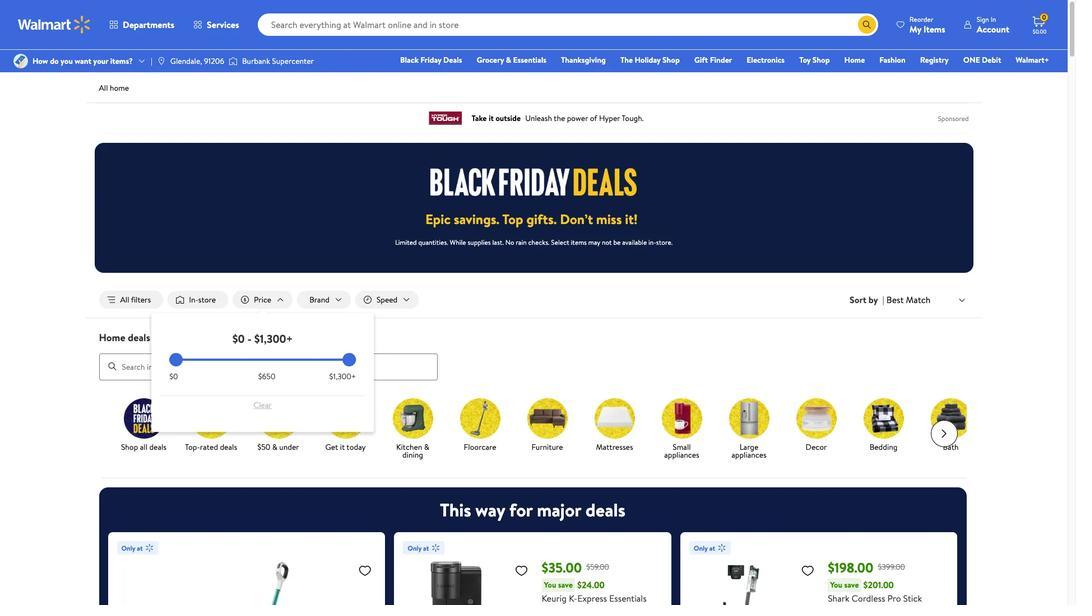Task type: locate. For each thing, give the bounding box(es) containing it.
$1,300+ up $0 range field
[[254, 332, 293, 347]]

1 horizontal spatial only
[[408, 544, 422, 553]]

shop
[[663, 54, 680, 66], [813, 54, 831, 66], [121, 442, 138, 453]]

decor image
[[797, 399, 837, 439]]

& inside kitchen & dining
[[424, 442, 430, 453]]

0 horizontal spatial |
[[151, 56, 152, 67]]

my
[[910, 23, 922, 35]]

0 horizontal spatial $1,300+
[[254, 332, 293, 347]]

for
[[510, 498, 533, 523]]

0 horizontal spatial k-
[[569, 593, 578, 605]]

only inside the $198.00 group
[[694, 544, 708, 553]]

essentials inside 'link'
[[514, 54, 547, 66]]

0 horizontal spatial you
[[544, 580, 557, 591]]

checks.
[[529, 238, 550, 247]]

how do you want your items?
[[33, 56, 133, 67]]

home
[[845, 54, 866, 66], [99, 331, 125, 345]]

grocery
[[477, 54, 504, 66]]

shop right holiday
[[663, 54, 680, 66]]

1 horizontal spatial appliances
[[732, 450, 767, 461]]

only inside $35.00 group
[[408, 544, 422, 553]]

0 horizontal spatial only at
[[121, 544, 143, 553]]

items
[[571, 238, 587, 247]]

glendale, 91206
[[170, 56, 224, 67]]

Home deals search field
[[86, 331, 983, 381]]

1 horizontal spatial save
[[845, 580, 860, 591]]

departments
[[123, 19, 175, 31]]

1 horizontal spatial you
[[831, 580, 843, 591]]

0 vertical spatial $1,300+
[[254, 332, 293, 347]]

2 only from the left
[[408, 544, 422, 553]]

& right the grocery
[[506, 54, 512, 66]]

services
[[207, 19, 239, 31]]

1 you from the left
[[544, 580, 557, 591]]

all inside all filters button
[[120, 294, 129, 306]]

$0
[[233, 332, 245, 347], [169, 371, 178, 383]]

electronics
[[747, 54, 785, 66]]

0 horizontal spatial save
[[559, 580, 573, 591]]

top
[[503, 210, 524, 229]]

0 horizontal spatial appliances
[[665, 450, 700, 461]]

all home
[[99, 82, 129, 94]]

epic
[[426, 210, 451, 229]]

you up keurig
[[544, 580, 557, 591]]

only at for $198.00
[[694, 544, 716, 553]]

home for home deals
[[99, 331, 125, 345]]

top-rated deals
[[185, 442, 237, 453]]

1 horizontal spatial only at
[[408, 544, 429, 553]]

home down clear search field text image
[[845, 54, 866, 66]]

 image
[[229, 56, 238, 67]]

large appliances link
[[721, 399, 779, 461]]

Walmart Site-Wide search field
[[258, 13, 879, 36]]

-
[[248, 332, 252, 347]]

speed
[[377, 294, 398, 306]]

furniture link
[[519, 399, 577, 454]]

items?
[[110, 56, 133, 67]]

1 horizontal spatial $0
[[233, 332, 245, 347]]

fashion
[[880, 54, 906, 66]]

don't
[[561, 210, 594, 229]]

cordless
[[852, 593, 886, 605]]

2 horizontal spatial only at
[[694, 544, 716, 553]]

only at
[[121, 544, 143, 553], [408, 544, 429, 553], [694, 544, 716, 553]]

clear
[[254, 400, 272, 411]]

| right by
[[883, 294, 885, 306]]

Search in Home deals search field
[[99, 354, 438, 381]]

3 at from the left
[[710, 544, 716, 553]]

savings.
[[454, 210, 500, 229]]

 image
[[13, 54, 28, 68], [157, 57, 166, 66]]

the holiday shop
[[621, 54, 680, 66]]

0 horizontal spatial essentials
[[514, 54, 547, 66]]

2 horizontal spatial at
[[710, 544, 716, 553]]

$1300 range field
[[169, 359, 356, 361]]

1 horizontal spatial at
[[423, 544, 429, 553]]

k- right keurig
[[569, 593, 578, 605]]

0 $0.00
[[1034, 12, 1047, 35]]

$1,300+ up get it today image
[[330, 371, 356, 383]]

appliances down large appliances image
[[732, 450, 767, 461]]

at for $198.00
[[710, 544, 716, 553]]

pro
[[888, 593, 902, 605]]

decor link
[[788, 399, 846, 454]]

large appliances
[[732, 442, 767, 461]]

1 vertical spatial $1,300+
[[330, 371, 356, 383]]

all left home
[[99, 82, 108, 94]]

essentials right the grocery
[[514, 54, 547, 66]]

shop left all
[[121, 442, 138, 453]]

cup
[[600, 605, 616, 606]]

$24.00
[[578, 579, 605, 592]]

grocery & essentials link
[[472, 54, 552, 66]]

top-rated deals image
[[191, 399, 231, 439]]

2 only at from the left
[[408, 544, 429, 553]]

1 vertical spatial essentials
[[610, 593, 647, 605]]

0 horizontal spatial &
[[272, 442, 278, 453]]

2 at from the left
[[423, 544, 429, 553]]

large
[[740, 442, 759, 453]]

2 save from the left
[[845, 580, 860, 591]]

walmart+
[[1017, 54, 1050, 66]]

only at inside $35.00 group
[[408, 544, 429, 553]]

kitchen & dining image
[[393, 399, 433, 439]]

all for all filters
[[120, 294, 129, 306]]

limited quantities. while supplies last. no rain checks. select items may not be available in-store.
[[395, 238, 673, 247]]

supplies
[[468, 238, 491, 247]]

appliances down the small appliances image
[[665, 450, 700, 461]]

home inside search box
[[99, 331, 125, 345]]

rain
[[516, 238, 527, 247]]

thanksgiving link
[[556, 54, 611, 66]]

at inside the $198.00 group
[[710, 544, 716, 553]]

0 vertical spatial essentials
[[514, 54, 547, 66]]

1 only from the left
[[121, 544, 135, 553]]

1 save from the left
[[559, 580, 573, 591]]

home for home
[[845, 54, 866, 66]]

holiday
[[635, 54, 661, 66]]

save inside "you save $201.00 shark cordless pro stick vacuum cleaner with clea"
[[845, 580, 860, 591]]

cleaner
[[862, 605, 892, 606]]

1 horizontal spatial  image
[[157, 57, 166, 66]]

you inside you save $24.00 keurig k-express essentials single serve k-cup pod coffe
[[544, 580, 557, 591]]

3 only from the left
[[694, 544, 708, 553]]

 image left how
[[13, 54, 28, 68]]

all left 'filters'
[[120, 294, 129, 306]]

save for $35.00
[[559, 580, 573, 591]]

shop right toy
[[813, 54, 831, 66]]

services button
[[184, 11, 249, 38]]

1 horizontal spatial shop
[[663, 54, 680, 66]]

deals down 'filters'
[[128, 331, 150, 345]]

1 appliances from the left
[[665, 450, 700, 461]]

grocery & essentials
[[477, 54, 547, 66]]

1 horizontal spatial |
[[883, 294, 885, 306]]

only inside group
[[121, 544, 135, 553]]

home up the search icon
[[99, 331, 125, 345]]

you save $201.00 shark cordless pro stick vacuum cleaner with clea
[[829, 579, 935, 606]]

0 horizontal spatial at
[[137, 544, 143, 553]]

save inside you save $24.00 keurig k-express essentials single serve k-cup pod coffe
[[559, 580, 573, 591]]

2 horizontal spatial only
[[694, 544, 708, 553]]

sign in to add to favorites list, shark cordless pro stick vacuum cleaner with clean sense iq, iz540h image
[[802, 564, 815, 578]]

black friday deals link
[[395, 54, 468, 66]]

only for $198.00
[[694, 544, 708, 553]]

1 horizontal spatial all
[[120, 294, 129, 306]]

only for $35.00
[[408, 544, 422, 553]]

save up keurig
[[559, 580, 573, 591]]

0 horizontal spatial only
[[121, 544, 135, 553]]

dining
[[403, 450, 423, 461]]

store.
[[657, 238, 673, 247]]

2 horizontal spatial &
[[506, 54, 512, 66]]

want
[[75, 56, 91, 67]]

only at inside the $198.00 group
[[694, 544, 716, 553]]

get it today link
[[317, 399, 375, 454]]

only at group
[[117, 542, 376, 606]]

1 vertical spatial $0
[[169, 371, 178, 383]]

1 at from the left
[[137, 544, 143, 553]]

you for $198.00
[[831, 580, 843, 591]]

sort by |
[[850, 294, 885, 306]]

0 horizontal spatial all
[[99, 82, 108, 94]]

1 horizontal spatial essentials
[[610, 593, 647, 605]]

shop inside toy shop link
[[813, 54, 831, 66]]

essentials right express
[[610, 593, 647, 605]]

 image for how do you want your items?
[[13, 54, 28, 68]]

do
[[50, 56, 59, 67]]

$198.00
[[829, 558, 874, 578]]

only at for $35.00
[[408, 544, 429, 553]]

sign
[[978, 14, 990, 24]]

essentials
[[514, 54, 547, 66], [610, 593, 647, 605]]

walmart black friday deals for days image
[[431, 168, 637, 196]]

one debit
[[964, 54, 1002, 66]]

k- right "serve"
[[592, 605, 600, 606]]

1 vertical spatial all
[[120, 294, 129, 306]]

& for dining
[[424, 442, 430, 453]]

deals
[[444, 54, 463, 66]]

best match
[[887, 294, 931, 306]]

small appliances
[[665, 442, 700, 461]]

search icon image
[[863, 20, 872, 29]]

all
[[99, 82, 108, 94], [120, 294, 129, 306]]

0 horizontal spatial shop
[[121, 442, 138, 453]]

at inside $35.00 group
[[423, 544, 429, 553]]

1 horizontal spatial $1,300+
[[330, 371, 356, 383]]

$0 for $0
[[169, 371, 178, 383]]

1 horizontal spatial home
[[845, 54, 866, 66]]

only at inside group
[[121, 544, 143, 553]]

home deals
[[99, 331, 150, 345]]

0 vertical spatial $0
[[233, 332, 245, 347]]

 image left glendale,
[[157, 57, 166, 66]]

2 appliances from the left
[[732, 450, 767, 461]]

save down the $198.00
[[845, 580, 860, 591]]

1 only at from the left
[[121, 544, 143, 553]]

search image
[[108, 362, 117, 371]]

0 vertical spatial home
[[845, 54, 866, 66]]

last.
[[493, 238, 504, 247]]

you save $24.00 keurig k-express essentials single serve k-cup pod coffe
[[542, 579, 663, 606]]

home link
[[840, 54, 871, 66]]

0 horizontal spatial $0
[[169, 371, 178, 383]]

1 vertical spatial home
[[99, 331, 125, 345]]

| inside sort and filter section element
[[883, 294, 885, 306]]

you inside "you save $201.00 shark cordless pro stick vacuum cleaner with clea"
[[831, 580, 843, 591]]

mattresses image
[[595, 399, 635, 439]]

1 horizontal spatial &
[[424, 442, 430, 453]]

0 horizontal spatial  image
[[13, 54, 28, 68]]

sponsored
[[939, 114, 970, 123]]

you up shark
[[831, 580, 843, 591]]

mattresses link
[[586, 399, 644, 454]]

thanksgiving
[[561, 54, 606, 66]]

Search search field
[[258, 13, 879, 36]]

1 vertical spatial |
[[883, 294, 885, 306]]

save
[[559, 580, 573, 591], [845, 580, 860, 591]]

0 horizontal spatial home
[[99, 331, 125, 345]]

shop inside 'the holiday shop' link
[[663, 54, 680, 66]]

0 vertical spatial all
[[99, 82, 108, 94]]

vacuum
[[829, 605, 860, 606]]

& right $50
[[272, 442, 278, 453]]

& right dining
[[424, 442, 430, 453]]

get it today image
[[326, 399, 366, 439]]

3 only at from the left
[[694, 544, 716, 553]]

& inside 'link'
[[506, 54, 512, 66]]

be
[[614, 238, 621, 247]]

deals right rated
[[220, 442, 237, 453]]

2 you from the left
[[831, 580, 843, 591]]

2 horizontal spatial shop
[[813, 54, 831, 66]]

| right 'items?'
[[151, 56, 152, 67]]

toy shop link
[[795, 54, 836, 66]]

bedding image
[[864, 399, 905, 439]]

$201.00
[[864, 579, 895, 592]]



Task type: vqa. For each thing, say whether or not it's contained in the screenshot.
bottom 92071
no



Task type: describe. For each thing, give the bounding box(es) containing it.
express
[[578, 593, 608, 605]]

top-rated deals link
[[182, 399, 240, 454]]

in-
[[189, 294, 198, 306]]

in-
[[649, 238, 657, 247]]

the holiday shop link
[[616, 54, 685, 66]]

$35.00 group
[[403, 542, 663, 606]]

appliances for large
[[732, 450, 767, 461]]

pod
[[618, 605, 633, 606]]

get it today
[[326, 442, 366, 453]]

sign in account
[[978, 14, 1010, 35]]

brand
[[310, 294, 330, 306]]

kitchen & dining
[[397, 442, 430, 461]]

0 vertical spatial |
[[151, 56, 152, 67]]

bath link
[[922, 399, 981, 454]]

furniture image
[[528, 399, 568, 439]]

 image for glendale, 91206
[[157, 57, 166, 66]]

keurig
[[542, 593, 567, 605]]

sign in to add to favorites list, keurig k-express essentials single serve k-cup pod coffee maker, black image
[[515, 564, 529, 578]]

floorcare image
[[460, 399, 501, 439]]

registry link
[[916, 54, 955, 66]]

$198.00 $399.00
[[829, 558, 906, 578]]

walmart image
[[18, 16, 91, 34]]

sort and filter section element
[[86, 282, 983, 318]]

$0.00
[[1034, 27, 1047, 35]]

filters
[[131, 294, 151, 306]]

serve
[[568, 605, 590, 606]]

with
[[894, 605, 911, 606]]

account
[[978, 23, 1010, 35]]

all
[[140, 442, 148, 453]]

store
[[198, 294, 216, 306]]

items
[[924, 23, 946, 35]]

in-store
[[189, 294, 216, 306]]

small appliances image
[[662, 399, 703, 439]]

essentials inside you save $24.00 keurig k-express essentials single serve k-cup pod coffe
[[610, 593, 647, 605]]

bedding link
[[855, 399, 913, 454]]

top-
[[185, 442, 200, 453]]

$0 range field
[[169, 359, 356, 361]]

deals right all
[[149, 442, 167, 453]]

speed button
[[356, 291, 419, 309]]

gift
[[695, 54, 709, 66]]

$50
[[258, 442, 271, 453]]

select
[[552, 238, 570, 247]]

in
[[992, 14, 997, 24]]

finder
[[711, 54, 733, 66]]

$650
[[258, 371, 276, 383]]

black
[[401, 54, 419, 66]]

burbank
[[242, 56, 270, 67]]

match
[[907, 294, 931, 306]]

sign in to add to favorites list, tineco ifloor 2 max cordless wet/dry vacuum cleaner and hard floor washer - limited edition (blue) image
[[359, 564, 372, 578]]

while
[[450, 238, 466, 247]]

major
[[537, 498, 582, 523]]

1 horizontal spatial k-
[[592, 605, 600, 606]]

debit
[[983, 54, 1002, 66]]

appliances for small
[[665, 450, 700, 461]]

$0 for $0 - $1,300+
[[233, 332, 245, 347]]

you
[[61, 56, 73, 67]]

at for $35.00
[[423, 544, 429, 553]]

how
[[33, 56, 48, 67]]

at inside group
[[137, 544, 143, 553]]

all for all home
[[99, 82, 108, 94]]

black friday deals
[[401, 54, 463, 66]]

walmart+ link
[[1012, 54, 1055, 66]]

home
[[110, 82, 129, 94]]

supercenter
[[272, 56, 314, 67]]

shop all deals image
[[124, 399, 164, 439]]

$0 - $1,300+
[[233, 332, 293, 347]]

$59.00
[[587, 562, 610, 573]]

& for under
[[272, 442, 278, 453]]

& for essentials
[[506, 54, 512, 66]]

best
[[887, 294, 905, 306]]

save for $198.00
[[845, 580, 860, 591]]

it
[[340, 442, 345, 453]]

may
[[589, 238, 601, 247]]

gift finder link
[[690, 54, 738, 66]]

kitchen
[[397, 442, 423, 453]]

gifts.
[[527, 210, 557, 229]]

all filters
[[120, 294, 151, 306]]

floorcare
[[464, 442, 497, 453]]

your
[[93, 56, 108, 67]]

shop inside shop all deals link
[[121, 442, 138, 453]]

it!
[[626, 210, 638, 229]]

sort
[[850, 294, 867, 306]]

floorcare link
[[451, 399, 510, 454]]

burbank supercenter
[[242, 56, 314, 67]]

deals right major
[[586, 498, 626, 523]]

glendale,
[[170, 56, 202, 67]]

you for $35.00
[[544, 580, 557, 591]]

large appliances image
[[729, 399, 770, 439]]

furniture
[[532, 442, 563, 453]]

price
[[254, 294, 272, 306]]

reorder my items
[[910, 14, 946, 35]]

best match button
[[885, 293, 970, 308]]

single
[[542, 605, 566, 606]]

deals inside search box
[[128, 331, 150, 345]]

the
[[621, 54, 633, 66]]

$50 & under image
[[258, 399, 299, 439]]

clear search field text image
[[845, 20, 854, 29]]

$198.00 group
[[690, 542, 949, 606]]

brand button
[[297, 291, 351, 309]]

under
[[280, 442, 299, 453]]

$35.00
[[542, 558, 582, 578]]

fashion link
[[875, 54, 911, 66]]

$399.00
[[879, 562, 906, 573]]

decor
[[806, 442, 828, 453]]

small
[[673, 442, 691, 453]]

bath image
[[931, 399, 972, 439]]

next slide for chipmodulewithimages list image
[[931, 420, 958, 447]]



